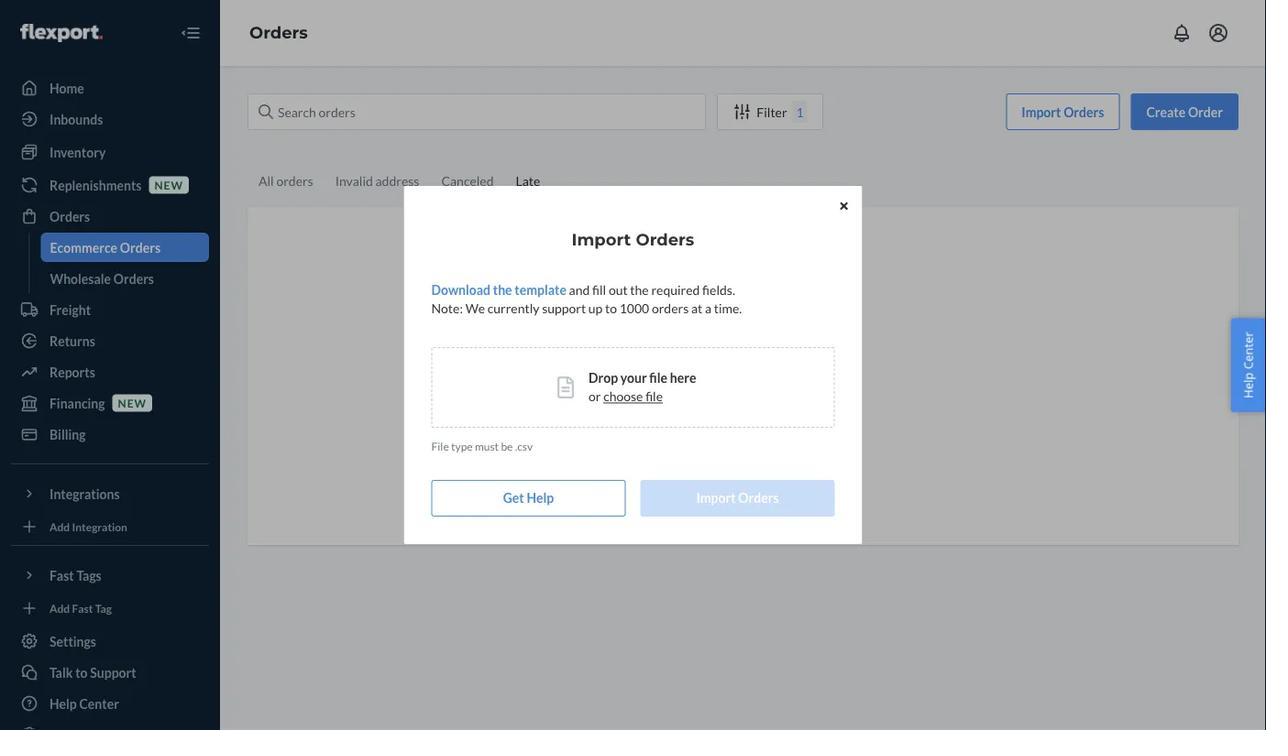 Task type: locate. For each thing, give the bounding box(es) containing it.
0 vertical spatial help
[[1240, 373, 1257, 399]]

the up currently in the left of the page
[[493, 283, 512, 298]]

0 horizontal spatial orders
[[636, 230, 694, 250]]

1 vertical spatial import orders
[[696, 491, 779, 507]]

1 vertical spatial import
[[696, 491, 736, 507]]

out
[[609, 283, 628, 298]]

import orders
[[572, 230, 694, 250], [696, 491, 779, 507]]

0 horizontal spatial help
[[527, 491, 554, 507]]

file left "here"
[[649, 371, 668, 386]]

fields.
[[702, 283, 735, 298]]

the up the 1000
[[630, 283, 649, 298]]

1000
[[620, 301, 649, 317]]

1 horizontal spatial import orders
[[696, 491, 779, 507]]

0 horizontal spatial import
[[572, 230, 631, 250]]

help down center
[[1240, 373, 1257, 399]]

1 horizontal spatial help
[[1240, 373, 1257, 399]]

support
[[542, 301, 586, 317]]

1 horizontal spatial import
[[696, 491, 736, 507]]

help
[[1240, 373, 1257, 399], [527, 491, 554, 507]]

0 vertical spatial import
[[572, 230, 631, 250]]

note:
[[431, 301, 463, 317]]

a
[[705, 301, 712, 317]]

up
[[588, 301, 603, 317]]

1 horizontal spatial orders
[[738, 491, 779, 507]]

help center button
[[1231, 318, 1266, 412]]

close image
[[840, 201, 848, 212]]

import
[[572, 230, 631, 250], [696, 491, 736, 507]]

0 vertical spatial orders
[[636, 230, 694, 250]]

0 vertical spatial file
[[649, 371, 668, 386]]

1 vertical spatial help
[[527, 491, 554, 507]]

0 horizontal spatial import orders
[[572, 230, 694, 250]]

help right get
[[527, 491, 554, 507]]

or
[[589, 389, 601, 405]]

the
[[493, 283, 512, 298], [630, 283, 649, 298]]

1 the from the left
[[493, 283, 512, 298]]

download the template and fill out the required fields. note: we currently support up to 1000 orders at a time.
[[431, 283, 742, 317]]

help inside import orders dialog
[[527, 491, 554, 507]]

and
[[569, 283, 590, 298]]

file
[[431, 440, 449, 453]]

get
[[503, 491, 524, 507]]

0 horizontal spatial the
[[493, 283, 512, 298]]

download
[[431, 283, 491, 298]]

1 horizontal spatial the
[[630, 283, 649, 298]]

file down your
[[646, 389, 663, 405]]

file
[[649, 371, 668, 386], [646, 389, 663, 405]]

import orders dialog
[[404, 186, 862, 545]]

1 vertical spatial orders
[[738, 491, 779, 507]]

template
[[515, 283, 567, 298]]

be
[[501, 440, 513, 453]]

at
[[691, 301, 703, 317]]

drop
[[589, 371, 618, 386]]

orders
[[636, 230, 694, 250], [738, 491, 779, 507]]

get help link
[[431, 481, 626, 517]]

here
[[670, 371, 696, 386]]



Task type: describe. For each thing, give the bounding box(es) containing it.
file alt image
[[557, 377, 574, 399]]

must
[[475, 440, 499, 453]]

0 vertical spatial import orders
[[572, 230, 694, 250]]

type
[[451, 440, 473, 453]]

orders
[[652, 301, 689, 317]]

import orders inside button
[[696, 491, 779, 507]]

currently
[[488, 301, 540, 317]]

2 the from the left
[[630, 283, 649, 298]]

download the template link
[[431, 283, 567, 298]]

your
[[621, 371, 647, 386]]

orders inside button
[[738, 491, 779, 507]]

time.
[[714, 301, 742, 317]]

center
[[1240, 332, 1257, 370]]

to
[[605, 301, 617, 317]]

fill
[[592, 283, 606, 298]]

required
[[651, 283, 700, 298]]

choose
[[603, 389, 643, 405]]

help center
[[1240, 332, 1257, 399]]

1 vertical spatial file
[[646, 389, 663, 405]]

file type must be .csv
[[431, 440, 533, 453]]

we
[[465, 301, 485, 317]]

help inside button
[[1240, 373, 1257, 399]]

import orders button
[[640, 481, 835, 517]]

import inside button
[[696, 491, 736, 507]]

.csv
[[515, 440, 533, 453]]

get help
[[503, 491, 554, 507]]

drop your file here or choose file
[[589, 371, 696, 405]]



Task type: vqa. For each thing, say whether or not it's contained in the screenshot.
Orders inside button
yes



